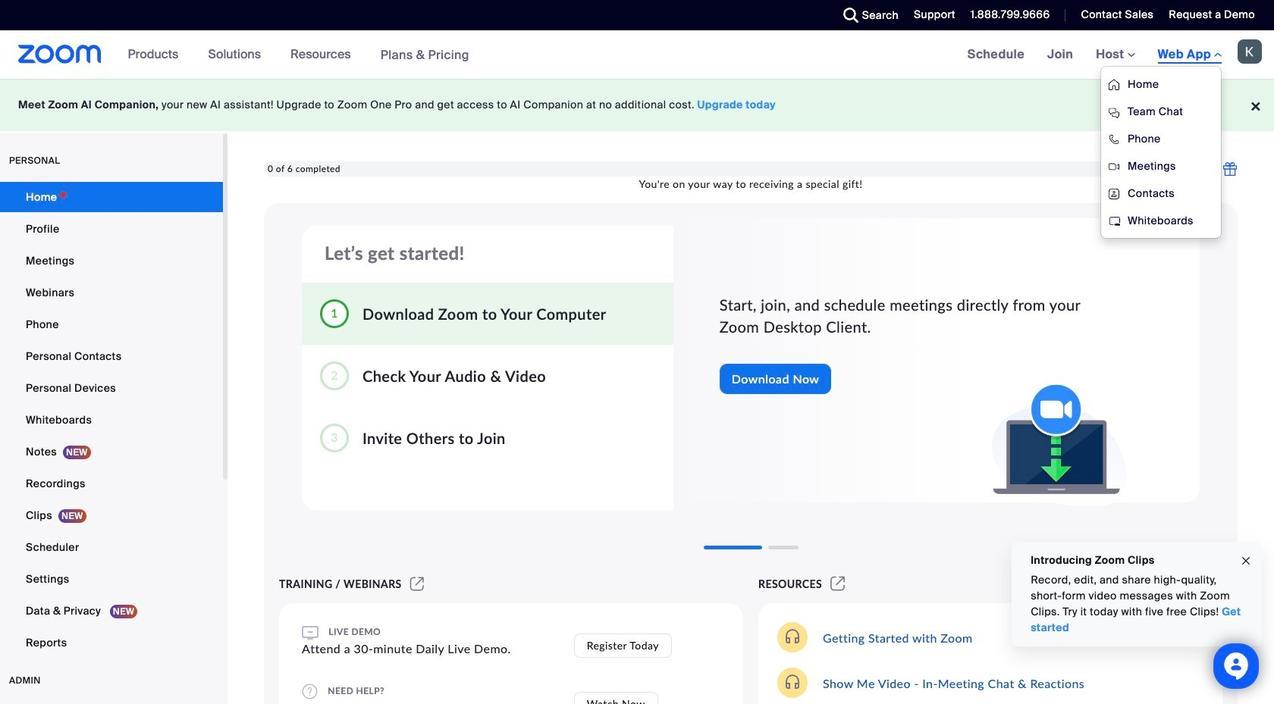Task type: locate. For each thing, give the bounding box(es) containing it.
profile picture image
[[1238, 39, 1262, 64]]

personal menu menu
[[0, 182, 223, 660]]

meetings navigation
[[956, 30, 1274, 239]]

zoom logo image
[[18, 45, 101, 64]]

window new image
[[408, 578, 426, 591]]

close image
[[1240, 553, 1252, 570]]

banner
[[0, 30, 1274, 239]]

window new image
[[828, 578, 848, 591]]

product information navigation
[[117, 30, 481, 80]]

footer
[[0, 79, 1274, 131]]



Task type: vqa. For each thing, say whether or not it's contained in the screenshot.
product information navigation
yes



